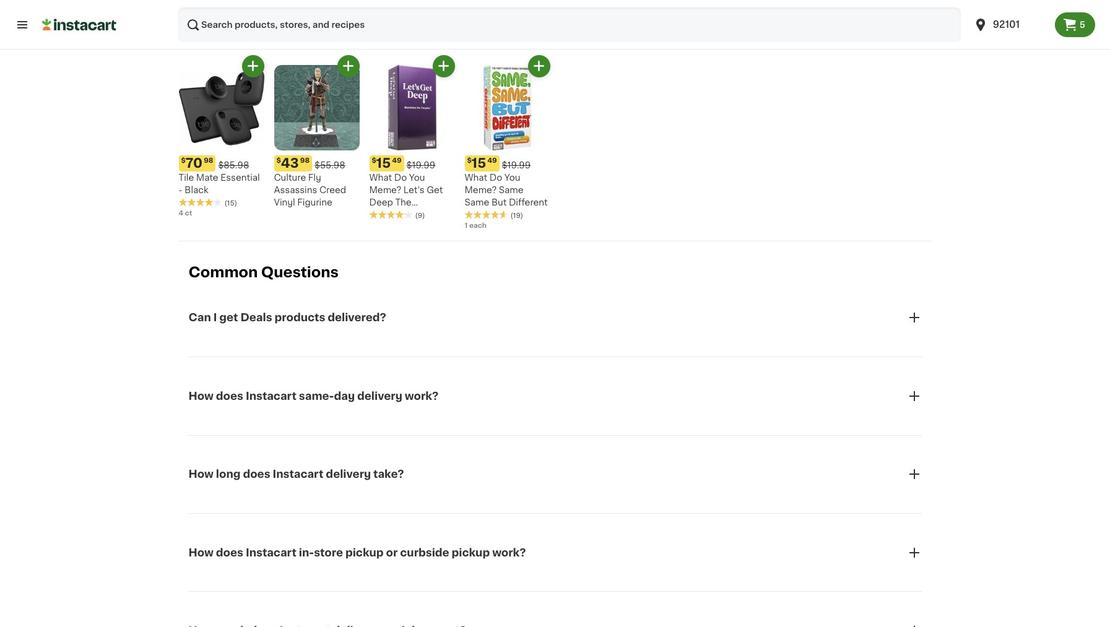 Task type: describe. For each thing, give the bounding box(es) containing it.
$15.49 original price: $19.99 element for let's
[[369, 155, 455, 171]]

-
[[179, 185, 182, 194]]

1 vertical spatial same
[[465, 198, 489, 207]]

product group containing 70
[[179, 55, 264, 218]]

of
[[387, 223, 396, 231]]

1 horizontal spatial game
[[426, 210, 452, 219]]

1 each
[[465, 222, 487, 229]]

item carousel region
[[161, 55, 932, 256]]

$ 15 49 for what do you meme? same same but different
[[467, 156, 497, 169]]

black
[[185, 185, 209, 194]]

1 vertical spatial does
[[243, 470, 270, 479]]

92101
[[993, 20, 1020, 29]]

relationship
[[369, 210, 424, 219]]

how does instacart same-day delivery work? button
[[189, 374, 922, 418]]

buy
[[243, 17, 265, 27]]

$15.49 original price: $19.99 element for same
[[465, 155, 550, 171]]

same-
[[299, 391, 334, 401]]

1 add image from the left
[[245, 58, 261, 74]]

$ 70 98 $85.98 tile mate essential - black
[[179, 156, 260, 194]]

70
[[186, 156, 203, 169]]

do for same
[[490, 173, 502, 182]]

$55.98
[[315, 161, 345, 169]]

creed
[[319, 185, 346, 194]]

get
[[427, 185, 443, 194]]

take?
[[373, 470, 404, 479]]

common
[[189, 265, 258, 279]]

Search field
[[178, 7, 961, 42]]

$ 43 98
[[276, 156, 310, 169]]

products
[[275, 313, 325, 323]]

what do you meme? same same but different
[[465, 173, 548, 207]]

how for how long does instacart delivery take?
[[189, 470, 214, 479]]

$43.98 original price: $55.98 element
[[274, 155, 359, 171]]

each
[[469, 222, 487, 229]]

1 vertical spatial delivery
[[326, 470, 371, 479]]

15 for what do you meme? let's get deep the relationship game full of questions for couples card game
[[376, 156, 391, 169]]

1 vertical spatial questions
[[261, 265, 339, 279]]

how for how does instacart in-store pickup or curbside pickup work?
[[189, 548, 214, 558]]

the
[[395, 198, 412, 207]]

store
[[314, 548, 343, 558]]

essential
[[221, 173, 260, 182]]

get
[[219, 313, 238, 323]]

instacart for same-
[[246, 391, 297, 401]]

2 92101 button from the left
[[973, 7, 1048, 42]]

long
[[216, 470, 241, 479]]

meme? for but
[[465, 185, 497, 194]]

best buy link
[[179, 8, 305, 40]]

deep
[[369, 198, 393, 207]]

5
[[1080, 20, 1086, 29]]

meme? for deep
[[369, 185, 401, 194]]

how does instacart same-day delivery work?
[[189, 391, 439, 401]]

culture
[[274, 173, 306, 182]]

0 vertical spatial same
[[499, 185, 524, 194]]

tile
[[179, 173, 194, 182]]

15 for what do you meme? same same but different
[[472, 156, 486, 169]]

i
[[213, 313, 217, 323]]

0 vertical spatial delivery
[[357, 391, 402, 401]]

(15)
[[224, 200, 237, 207]]

$85.98
[[218, 161, 249, 169]]

what for what do you meme? same same but different
[[465, 173, 487, 182]]

how long does instacart delivery take? button
[[189, 452, 922, 497]]

add image for culture fly assassins creed vinyl figurine
[[341, 58, 356, 74]]

vinyl
[[274, 198, 295, 207]]

ct
[[185, 210, 192, 216]]

add image for what do you meme? let's get deep the relationship game full of questions for couples card game
[[436, 58, 451, 74]]

but
[[492, 198, 507, 207]]

1 vertical spatial game
[[369, 247, 396, 256]]

deals
[[241, 313, 272, 323]]

$70.98 original price: $85.98 element
[[179, 155, 264, 171]]

1 pickup from the left
[[346, 548, 384, 558]]

instacart logo image
[[42, 17, 116, 32]]



Task type: vqa. For each thing, say whether or not it's contained in the screenshot.
Post Great Grains Crunchy Pecan Cereal 18
no



Task type: locate. For each thing, give the bounding box(es) containing it.
you up but
[[505, 173, 520, 182]]

does
[[216, 391, 243, 401], [243, 470, 270, 479], [216, 548, 243, 558]]

0 horizontal spatial questions
[[261, 265, 339, 279]]

92101 button
[[966, 7, 1055, 42], [973, 7, 1048, 42]]

5 button
[[1055, 12, 1095, 37]]

1 horizontal spatial questions
[[398, 223, 443, 231]]

2 vertical spatial does
[[216, 548, 243, 558]]

do inside what do you meme? same same but different
[[490, 173, 502, 182]]

2 98 from the left
[[300, 157, 310, 164]]

do inside what do you meme? let's get deep the relationship game full of questions for couples card game
[[394, 173, 407, 182]]

1 horizontal spatial same
[[499, 185, 524, 194]]

you for same
[[505, 173, 520, 182]]

do up let's
[[394, 173, 407, 182]]

$ 15 49
[[372, 156, 402, 169], [467, 156, 497, 169]]

$ inside $ 70 98 $85.98 tile mate essential - black
[[181, 157, 186, 164]]

does inside dropdown button
[[216, 548, 243, 558]]

0 vertical spatial instacart
[[246, 391, 297, 401]]

do for let's
[[394, 173, 407, 182]]

0 horizontal spatial work?
[[405, 391, 439, 401]]

2 vertical spatial how
[[189, 548, 214, 558]]

product group containing 43
[[274, 55, 359, 208]]

3 add image from the left
[[436, 58, 451, 74]]

43
[[281, 156, 299, 169]]

day
[[334, 391, 355, 401]]

instacart inside dropdown button
[[246, 548, 297, 558]]

for
[[369, 235, 381, 244]]

1 $15.49 original price: $19.99 element from the left
[[369, 155, 455, 171]]

you inside what do you meme? let's get deep the relationship game full of questions for couples card game
[[409, 173, 425, 182]]

meme?
[[369, 185, 401, 194], [465, 185, 497, 194]]

what up 1 each
[[465, 173, 487, 182]]

$15.49 original price: $19.99 element up what do you meme? same same but different
[[465, 155, 550, 171]]

0 vertical spatial game
[[426, 210, 452, 219]]

$ inside $ 43 98
[[276, 157, 281, 164]]

1 horizontal spatial meme?
[[465, 185, 497, 194]]

same
[[499, 185, 524, 194], [465, 198, 489, 207]]

$15.49 original price: $19.99 element up let's
[[369, 155, 455, 171]]

work?
[[405, 391, 439, 401], [492, 548, 526, 558]]

work? inside 'how does instacart same-day delivery work?' dropdown button
[[405, 391, 439, 401]]

$ up deep
[[372, 157, 376, 164]]

0 horizontal spatial $15.49 original price: $19.99 element
[[369, 155, 455, 171]]

98 inside $ 43 98
[[300, 157, 310, 164]]

you
[[409, 173, 425, 182], [505, 173, 520, 182]]

0 horizontal spatial pickup
[[346, 548, 384, 558]]

2 product group from the left
[[274, 55, 359, 208]]

1 92101 button from the left
[[966, 7, 1055, 42]]

1 $ from the left
[[181, 157, 186, 164]]

questions
[[398, 223, 443, 231], [261, 265, 339, 279]]

game down for
[[369, 247, 396, 256]]

in-
[[299, 548, 314, 558]]

2 what from the left
[[465, 173, 487, 182]]

0 horizontal spatial 98
[[204, 157, 213, 164]]

0 vertical spatial work?
[[405, 391, 439, 401]]

1 $19.99 from the left
[[407, 161, 435, 169]]

2 15 from the left
[[472, 156, 486, 169]]

does for how does instacart in-store pickup or curbside pickup work?
[[216, 548, 243, 558]]

card
[[422, 235, 443, 244]]

4 $ from the left
[[467, 157, 472, 164]]

1 15 from the left
[[376, 156, 391, 169]]

$19.99 up what do you meme? same same but different
[[502, 161, 531, 169]]

2 $15.49 original price: $19.99 element from the left
[[465, 155, 550, 171]]

pickup
[[346, 548, 384, 558], [452, 548, 490, 558]]

0 vertical spatial questions
[[398, 223, 443, 231]]

$ up what do you meme? same same but different
[[467, 157, 472, 164]]

mate
[[196, 173, 218, 182]]

$ 15 49 up deep
[[372, 156, 402, 169]]

3 how from the top
[[189, 548, 214, 558]]

work? inside how does instacart in-store pickup or curbside pickup work? dropdown button
[[492, 548, 526, 558]]

★★★★★
[[179, 198, 222, 207], [179, 198, 222, 207], [369, 210, 413, 219], [369, 210, 413, 219], [465, 210, 508, 219], [465, 210, 508, 219]]

49 for same
[[487, 157, 497, 164]]

0 horizontal spatial do
[[394, 173, 407, 182]]

how inside dropdown button
[[189, 548, 214, 558]]

1 horizontal spatial work?
[[492, 548, 526, 558]]

2 meme? from the left
[[465, 185, 497, 194]]

different
[[509, 198, 548, 207]]

49 for let's
[[392, 157, 402, 164]]

2 $19.99 from the left
[[502, 161, 531, 169]]

1 horizontal spatial you
[[505, 173, 520, 182]]

1 vertical spatial how
[[189, 470, 214, 479]]

what inside what do you meme? same same but different
[[465, 173, 487, 182]]

you for let's
[[409, 173, 425, 182]]

what
[[369, 173, 392, 182], [465, 173, 487, 182]]

3 $ from the left
[[372, 157, 376, 164]]

1 how from the top
[[189, 391, 214, 401]]

0 horizontal spatial same
[[465, 198, 489, 207]]

$19.99 for let's
[[407, 161, 435, 169]]

best buy
[[216, 17, 265, 27]]

culture fly assassins creed vinyl figurine
[[274, 173, 346, 207]]

0 horizontal spatial you
[[409, 173, 425, 182]]

$ 15 49 up what do you meme? same same but different
[[467, 156, 497, 169]]

(19)
[[511, 212, 523, 219]]

0 vertical spatial does
[[216, 391, 243, 401]]

98 right '43'
[[300, 157, 310, 164]]

does for how does instacart same-day delivery work?
[[216, 391, 243, 401]]

how for how does instacart same-day delivery work?
[[189, 391, 214, 401]]

$19.99 for same
[[502, 161, 531, 169]]

2 pickup from the left
[[452, 548, 490, 558]]

2 49 from the left
[[487, 157, 497, 164]]

figurine
[[297, 198, 332, 207]]

1 horizontal spatial 15
[[472, 156, 486, 169]]

can
[[189, 313, 211, 323]]

1 meme? from the left
[[369, 185, 401, 194]]

0 horizontal spatial meme?
[[369, 185, 401, 194]]

curbside
[[400, 548, 449, 558]]

98 right 70 on the top of page
[[204, 157, 213, 164]]

delivery
[[357, 391, 402, 401], [326, 470, 371, 479]]

1 vertical spatial instacart
[[273, 470, 323, 479]]

can i get deals products delivered? button
[[189, 296, 922, 340]]

1 horizontal spatial 98
[[300, 157, 310, 164]]

$15.49 original price: $19.99 element
[[369, 155, 455, 171], [465, 155, 550, 171]]

pickup left or at the left of the page
[[346, 548, 384, 558]]

how long does instacart delivery take?
[[189, 470, 404, 479]]

0 horizontal spatial what
[[369, 173, 392, 182]]

meme? up deep
[[369, 185, 401, 194]]

49 up what do you meme? same same but different
[[487, 157, 497, 164]]

meme? inside what do you meme? same same but different
[[465, 185, 497, 194]]

1 vertical spatial work?
[[492, 548, 526, 558]]

questions up products on the left
[[261, 265, 339, 279]]

meme? inside what do you meme? let's get deep the relationship game full of questions for couples card game
[[369, 185, 401, 194]]

questions down the '(9)'
[[398, 223, 443, 231]]

4 product group from the left
[[465, 55, 550, 231]]

98 inside $ 70 98 $85.98 tile mate essential - black
[[204, 157, 213, 164]]

delivery left take? at the bottom of page
[[326, 470, 371, 479]]

None search field
[[178, 7, 961, 42]]

15
[[376, 156, 391, 169], [472, 156, 486, 169]]

1 horizontal spatial $19.99
[[502, 161, 531, 169]]

1 horizontal spatial what
[[465, 173, 487, 182]]

what inside what do you meme? let's get deep the relationship game full of questions for couples card game
[[369, 173, 392, 182]]

delivered?
[[328, 313, 386, 323]]

how does instacart in-store pickup or curbside pickup work? button
[[189, 530, 922, 575]]

0 horizontal spatial $ 15 49
[[372, 156, 402, 169]]

1 horizontal spatial 49
[[487, 157, 497, 164]]

what for what do you meme? let's get deep the relationship game full of questions for couples card game
[[369, 173, 392, 182]]

1 $ 15 49 from the left
[[372, 156, 402, 169]]

2 vertical spatial instacart
[[246, 548, 297, 558]]

questions inside what do you meme? let's get deep the relationship game full of questions for couples card game
[[398, 223, 443, 231]]

assassins
[[274, 185, 317, 194]]

do
[[394, 173, 407, 182], [490, 173, 502, 182]]

$
[[181, 157, 186, 164], [276, 157, 281, 164], [372, 157, 376, 164], [467, 157, 472, 164]]

0 horizontal spatial 15
[[376, 156, 391, 169]]

how
[[189, 391, 214, 401], [189, 470, 214, 479], [189, 548, 214, 558]]

full
[[369, 223, 384, 231]]

1 horizontal spatial pickup
[[452, 548, 490, 558]]

$ 15 49 for what do you meme? let's get deep the relationship game full of questions for couples card game
[[372, 156, 402, 169]]

0 horizontal spatial $19.99
[[407, 161, 435, 169]]

$ up "culture"
[[276, 157, 281, 164]]

$ for what do you meme? let's get deep the relationship game full of questions for couples card game
[[372, 157, 376, 164]]

0 horizontal spatial 49
[[392, 157, 402, 164]]

what up deep
[[369, 173, 392, 182]]

0 horizontal spatial game
[[369, 247, 396, 256]]

$ up "tile"
[[181, 157, 186, 164]]

best
[[216, 17, 241, 27]]

you up let's
[[409, 173, 425, 182]]

2 do from the left
[[490, 173, 502, 182]]

1
[[465, 222, 468, 229]]

1 horizontal spatial do
[[490, 173, 502, 182]]

$ for what do you meme? same same but different
[[467, 157, 472, 164]]

49 up the
[[392, 157, 402, 164]]

instacart for in-
[[246, 548, 297, 558]]

do up but
[[490, 173, 502, 182]]

4
[[179, 210, 183, 216]]

3 product group from the left
[[369, 55, 455, 256]]

you inside what do you meme? same same but different
[[505, 173, 520, 182]]

couples
[[384, 235, 420, 244]]

common questions
[[189, 265, 339, 279]]

add image for what do you meme? same same but different
[[531, 58, 547, 74]]

same left but
[[465, 198, 489, 207]]

0 vertical spatial how
[[189, 391, 214, 401]]

$ for culture fly assassins creed vinyl figurine
[[276, 157, 281, 164]]

2 $ from the left
[[276, 157, 281, 164]]

or
[[386, 548, 398, 558]]

add image
[[245, 58, 261, 74], [341, 58, 356, 74], [436, 58, 451, 74], [531, 58, 547, 74]]

4 ct
[[179, 210, 192, 216]]

1 horizontal spatial $ 15 49
[[467, 156, 497, 169]]

delivery right day
[[357, 391, 402, 401]]

1 horizontal spatial $15.49 original price: $19.99 element
[[465, 155, 550, 171]]

98
[[204, 157, 213, 164], [300, 157, 310, 164]]

fly
[[308, 173, 321, 182]]

1 do from the left
[[394, 173, 407, 182]]

can i get deals products delivered?
[[189, 313, 386, 323]]

pickup right the curbside at the left bottom
[[452, 548, 490, 558]]

$19.99 up let's
[[407, 161, 435, 169]]

1 98 from the left
[[204, 157, 213, 164]]

1 what from the left
[[369, 173, 392, 182]]

let's
[[404, 185, 425, 194]]

1 49 from the left
[[392, 157, 402, 164]]

4 add image from the left
[[531, 58, 547, 74]]

same up but
[[499, 185, 524, 194]]

game right the '(9)'
[[426, 210, 452, 219]]

(9)
[[415, 212, 425, 219]]

2 add image from the left
[[341, 58, 356, 74]]

$19.99
[[407, 161, 435, 169], [502, 161, 531, 169]]

49
[[392, 157, 402, 164], [487, 157, 497, 164]]

1 product group from the left
[[179, 55, 264, 218]]

game
[[426, 210, 452, 219], [369, 247, 396, 256]]

2 you from the left
[[505, 173, 520, 182]]

2 how from the top
[[189, 470, 214, 479]]

product group
[[179, 55, 264, 218], [274, 55, 359, 208], [369, 55, 455, 256], [465, 55, 550, 231]]

98 for 43
[[300, 157, 310, 164]]

98 for 70
[[204, 157, 213, 164]]

what do you meme? let's get deep the relationship game full of questions for couples card game
[[369, 173, 452, 256]]

how does instacart in-store pickup or curbside pickup work?
[[189, 548, 526, 558]]

instacart
[[246, 391, 297, 401], [273, 470, 323, 479], [246, 548, 297, 558]]

2 $ 15 49 from the left
[[467, 156, 497, 169]]

meme? up but
[[465, 185, 497, 194]]

1 you from the left
[[409, 173, 425, 182]]

15 up what do you meme? same same but different
[[472, 156, 486, 169]]

15 up deep
[[376, 156, 391, 169]]



